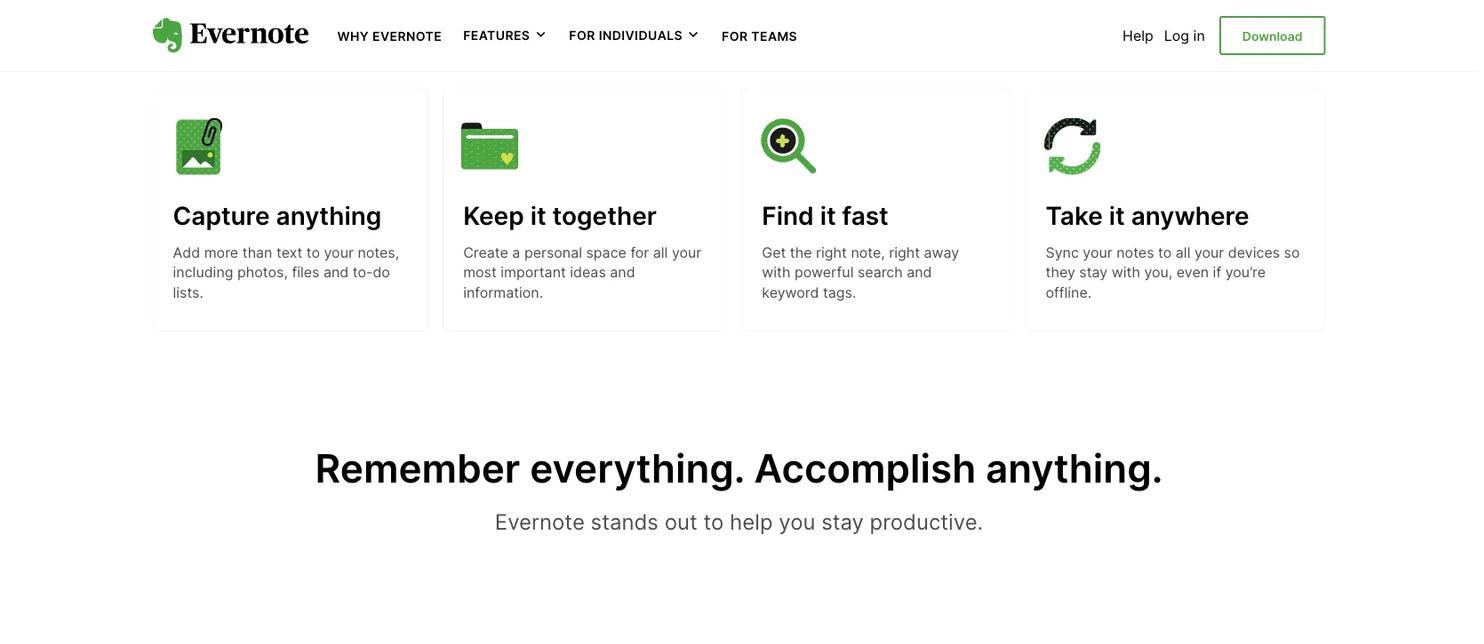 Task type: locate. For each thing, give the bounding box(es) containing it.
your
[[324, 244, 354, 261], [672, 244, 702, 261], [1084, 244, 1113, 261], [1195, 244, 1225, 261]]

keep it together
[[463, 201, 657, 231]]

right
[[817, 244, 847, 261], [890, 244, 921, 261]]

0 horizontal spatial right
[[817, 244, 847, 261]]

1 horizontal spatial stay
[[1080, 264, 1108, 281]]

2 it from the left
[[821, 201, 837, 231]]

sync your notes to all your devices so they stay with you, even if you're offline.
[[1046, 244, 1301, 301]]

files
[[292, 264, 320, 281]]

0 horizontal spatial for
[[569, 28, 596, 43]]

stay
[[1080, 264, 1108, 281], [822, 509, 864, 535]]

and inside create a personal space for all your most important ideas and information.
[[610, 264, 635, 281]]

log
[[1165, 27, 1190, 44]]

important
[[501, 264, 566, 281]]

to up you,
[[1159, 244, 1172, 261]]

features button
[[463, 27, 548, 44]]

your right for
[[672, 244, 702, 261]]

teams
[[752, 28, 798, 44]]

get
[[762, 244, 786, 261]]

with
[[762, 264, 791, 281], [1112, 264, 1141, 281]]

accomplish
[[755, 445, 977, 492]]

your right sync
[[1084, 244, 1113, 261]]

1 horizontal spatial and
[[610, 264, 635, 281]]

it up 'personal'
[[531, 201, 547, 231]]

2 horizontal spatial it
[[1110, 201, 1126, 231]]

all right for
[[653, 244, 668, 261]]

for inside button
[[569, 28, 596, 43]]

and down space
[[610, 264, 635, 281]]

0 horizontal spatial and
[[324, 264, 349, 281]]

your up "to-"
[[324, 244, 354, 261]]

1 and from the left
[[324, 264, 349, 281]]

lists.
[[173, 283, 204, 301]]

find it fast
[[762, 201, 889, 231]]

0 horizontal spatial all
[[653, 244, 668, 261]]

for individuals
[[569, 28, 683, 43]]

your up if
[[1195, 244, 1225, 261]]

why
[[338, 28, 369, 44]]

and inside add more than text to your notes, including photos, files and to-do lists.
[[324, 264, 349, 281]]

1 horizontal spatial right
[[890, 244, 921, 261]]

productive.
[[870, 509, 984, 535]]

2 with from the left
[[1112, 264, 1141, 281]]

1 all from the left
[[653, 244, 668, 261]]

do
[[373, 264, 390, 281]]

1 horizontal spatial evernote
[[495, 509, 585, 535]]

keyword
[[762, 283, 820, 301]]

1 with from the left
[[762, 264, 791, 281]]

it for fast
[[821, 201, 837, 231]]

2 horizontal spatial and
[[907, 264, 933, 281]]

including
[[173, 264, 233, 281]]

sync icon image
[[1044, 118, 1101, 175]]

1 it from the left
[[531, 201, 547, 231]]

you
[[779, 509, 816, 535]]

personal
[[525, 244, 583, 261]]

create
[[463, 244, 509, 261]]

create a personal space for all your most important ideas and information.
[[463, 244, 702, 301]]

1 horizontal spatial it
[[821, 201, 837, 231]]

0 horizontal spatial stay
[[822, 509, 864, 535]]

anything.
[[986, 445, 1164, 492]]

2 horizontal spatial to
[[1159, 244, 1172, 261]]

0 horizontal spatial with
[[762, 264, 791, 281]]

for left the individuals
[[569, 28, 596, 43]]

take
[[1046, 201, 1104, 231]]

folder icon image
[[462, 118, 519, 175]]

and inside "get the right note, right away with powerful search and keyword tags."
[[907, 264, 933, 281]]

1 horizontal spatial for
[[722, 28, 748, 44]]

it
[[531, 201, 547, 231], [821, 201, 837, 231], [1110, 201, 1126, 231]]

all inside create a personal space for all your most important ideas and information.
[[653, 244, 668, 261]]

3 it from the left
[[1110, 201, 1126, 231]]

to
[[307, 244, 320, 261], [1159, 244, 1172, 261], [704, 509, 724, 535]]

it left fast
[[821, 201, 837, 231]]

all up even
[[1176, 244, 1191, 261]]

for teams link
[[722, 27, 798, 44]]

notes,
[[358, 244, 399, 261]]

right up search
[[890, 244, 921, 261]]

0 vertical spatial evernote
[[373, 28, 442, 44]]

1 vertical spatial stay
[[822, 509, 864, 535]]

right up powerful at the top right
[[817, 244, 847, 261]]

add more than text to your notes, including photos, files and to-do lists.
[[173, 244, 399, 301]]

for for for teams
[[722, 28, 748, 44]]

you're
[[1226, 264, 1266, 281]]

2 your from the left
[[672, 244, 702, 261]]

for
[[569, 28, 596, 43], [722, 28, 748, 44]]

with down notes
[[1112, 264, 1141, 281]]

evernote left stands
[[495, 509, 585, 535]]

0 horizontal spatial it
[[531, 201, 547, 231]]

text
[[277, 244, 303, 261]]

anywhere
[[1132, 201, 1250, 231]]

to inside sync your notes to all your devices so they stay with you, even if you're offline.
[[1159, 244, 1172, 261]]

stay up offline.
[[1080, 264, 1108, 281]]

for left teams
[[722, 28, 748, 44]]

3 and from the left
[[907, 264, 933, 281]]

3 your from the left
[[1084, 244, 1113, 261]]

to right out at left
[[704, 509, 724, 535]]

1 vertical spatial evernote
[[495, 509, 585, 535]]

1 horizontal spatial all
[[1176, 244, 1191, 261]]

0 horizontal spatial to
[[307, 244, 320, 261]]

your inside create a personal space for all your most important ideas and information.
[[672, 244, 702, 261]]

to for remember everything. accomplish anything.
[[704, 509, 724, 535]]

capture anything
[[173, 201, 382, 231]]

and
[[324, 264, 349, 281], [610, 264, 635, 281], [907, 264, 933, 281]]

stay right 'you'
[[822, 509, 864, 535]]

to up files
[[307, 244, 320, 261]]

find
[[762, 201, 814, 231]]

remember everything. accomplish anything.
[[315, 445, 1164, 492]]

2 and from the left
[[610, 264, 635, 281]]

take it anywhere
[[1046, 201, 1250, 231]]

individuals
[[599, 28, 683, 43]]

download link
[[1220, 16, 1326, 55]]

even
[[1177, 264, 1210, 281]]

for for for individuals
[[569, 28, 596, 43]]

it up notes
[[1110, 201, 1126, 231]]

1 horizontal spatial to
[[704, 509, 724, 535]]

and down away
[[907, 264, 933, 281]]

evernote right why
[[373, 28, 442, 44]]

all
[[653, 244, 668, 261], [1176, 244, 1191, 261]]

space
[[587, 244, 627, 261]]

ideas
[[570, 264, 606, 281]]

so
[[1285, 244, 1301, 261]]

than
[[242, 244, 273, 261]]

1 your from the left
[[324, 244, 354, 261]]

evernote
[[373, 28, 442, 44], [495, 509, 585, 535]]

0 vertical spatial stay
[[1080, 264, 1108, 281]]

with down get
[[762, 264, 791, 281]]

1 horizontal spatial with
[[1112, 264, 1141, 281]]

sync
[[1046, 244, 1080, 261]]

the
[[790, 244, 813, 261]]

if
[[1214, 264, 1222, 281]]

and left "to-"
[[324, 264, 349, 281]]

2 all from the left
[[1176, 244, 1191, 261]]



Task type: describe. For each thing, give the bounding box(es) containing it.
everything.
[[530, 445, 745, 492]]

evernote stands out to help you stay productive.
[[495, 509, 984, 535]]

log in
[[1165, 27, 1206, 44]]

help
[[1123, 27, 1154, 44]]

features
[[463, 28, 530, 43]]

it for anywhere
[[1110, 201, 1126, 231]]

get the right note, right away with powerful search and keyword tags.
[[762, 244, 960, 301]]

download
[[1243, 28, 1303, 44]]

more
[[204, 244, 238, 261]]

together
[[553, 201, 657, 231]]

out
[[665, 509, 698, 535]]

remember
[[315, 445, 521, 492]]

to for take it anywhere
[[1159, 244, 1172, 261]]

powerful
[[795, 264, 854, 281]]

tags.
[[824, 283, 857, 301]]

with inside sync your notes to all your devices so they stay with you, even if you're offline.
[[1112, 264, 1141, 281]]

a
[[513, 244, 521, 261]]

anything
[[276, 201, 382, 231]]

notes
[[1117, 244, 1155, 261]]

your inside add more than text to your notes, including photos, files and to-do lists.
[[324, 244, 354, 261]]

for teams
[[722, 28, 798, 44]]

and for keep it together
[[610, 264, 635, 281]]

search
[[858, 264, 903, 281]]

log in link
[[1165, 27, 1206, 44]]

in
[[1194, 27, 1206, 44]]

they
[[1046, 264, 1076, 281]]

4 your from the left
[[1195, 244, 1225, 261]]

photos,
[[237, 264, 288, 281]]

for
[[631, 244, 649, 261]]

0 horizontal spatial evernote
[[373, 28, 442, 44]]

keep
[[463, 201, 524, 231]]

add
[[173, 244, 200, 261]]

fast
[[843, 201, 889, 231]]

stay inside sync your notes to all your devices so they stay with you, even if you're offline.
[[1080, 264, 1108, 281]]

you,
[[1145, 264, 1173, 281]]

it for together
[[531, 201, 547, 231]]

2 right from the left
[[890, 244, 921, 261]]

offline.
[[1046, 283, 1092, 301]]

information.
[[463, 283, 543, 301]]

help
[[730, 509, 773, 535]]

stands
[[591, 509, 659, 535]]

magnifying glass icon image
[[761, 118, 818, 175]]

to-
[[353, 264, 373, 281]]

with inside "get the right note, right away with powerful search and keyword tags."
[[762, 264, 791, 281]]

capture
[[173, 201, 270, 231]]

all inside sync your notes to all your devices so they stay with you, even if you're offline.
[[1176, 244, 1191, 261]]

away
[[925, 244, 960, 261]]

1 right from the left
[[817, 244, 847, 261]]

note,
[[851, 244, 886, 261]]

evernote logo image
[[153, 18, 309, 53]]

help link
[[1123, 27, 1154, 44]]

why evernote
[[338, 28, 442, 44]]

why evernote link
[[338, 27, 442, 44]]

and for capture anything
[[324, 264, 349, 281]]

most
[[463, 264, 497, 281]]

to inside add more than text to your notes, including photos, files and to-do lists.
[[307, 244, 320, 261]]

for individuals button
[[569, 27, 701, 44]]

devices
[[1229, 244, 1281, 261]]

capture image icon image
[[171, 118, 228, 175]]



Task type: vqa. For each thing, say whether or not it's contained in the screenshot.
PERSONAL
yes



